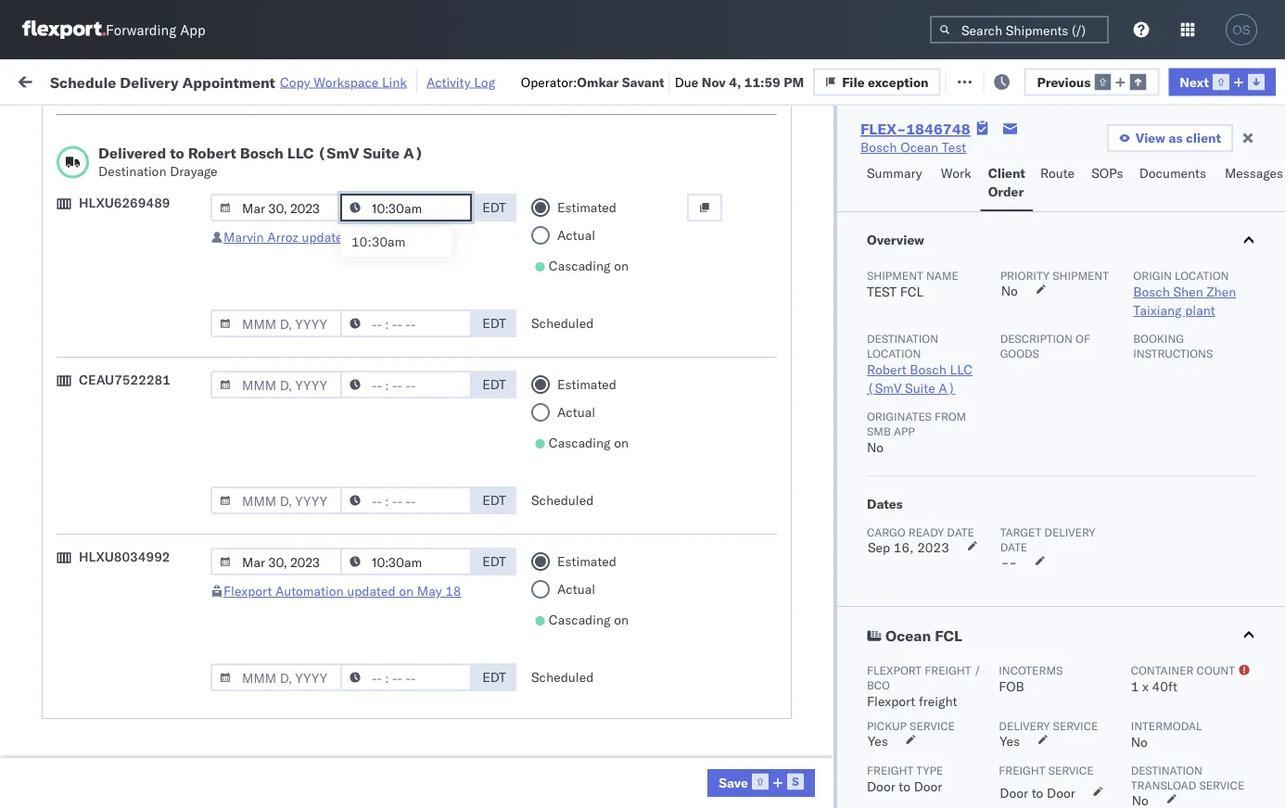 Task type: describe. For each thing, give the bounding box(es) containing it.
1 -- : -- -- text field from the top
[[340, 194, 472, 222]]

door down freight service
[[1000, 786, 1029, 802]]

3 upload customs clearance documents from the top
[[43, 747, 203, 782]]

1846748 up of
[[1064, 308, 1120, 325]]

3 schedule pickup from los angeles, ca button from the top
[[43, 338, 263, 377]]

from inside originates from smb app no
[[935, 409, 967, 423]]

flexport automation updated on may 18
[[224, 583, 461, 600]]

schedule pickup from los angeles, ca link for 5th schedule pickup from los angeles, ca button from the top of the page
[[43, 583, 263, 620]]

save
[[719, 775, 748, 791]]

19,
[[423, 186, 443, 202]]

2 cascading on from the top
[[549, 435, 629, 451]]

0 horizontal spatial file
[[842, 73, 865, 90]]

ca inside the confirm pickup from los angeles, ca
[[43, 521, 60, 537]]

consignee inside consignee button
[[809, 152, 862, 166]]

2 11:59 pm pdt, nov 4, 2022 from the top
[[299, 268, 469, 284]]

transload
[[1131, 779, 1197, 792]]

3 -- : -- -- text field from the top
[[340, 371, 472, 399]]

--
[[1001, 555, 1017, 571]]

marvin arroz updated on may 23
[[224, 229, 416, 245]]

booking
[[1134, 332, 1184, 345]]

4:00 pm pst, dec 23, 2022
[[299, 512, 468, 529]]

2022 for upload customs clearance documents 'button' corresponding to 12:00 am pdt, aug 19, 2022
[[446, 186, 479, 202]]

customs for 11:00 pm pst, nov 8, 2022
[[88, 380, 140, 396]]

1 integration from the top
[[809, 635, 873, 651]]

target delivery date
[[1000, 525, 1096, 554]]

integration for 8:30 pm pst, jan 28, 2023
[[809, 757, 873, 773]]

confirm pickup from los angeles, ca button
[[43, 501, 263, 540]]

2 schedule pickup from los angeles, ca from the top
[[43, 257, 250, 292]]

12:00
[[299, 186, 335, 202]]

client
[[988, 165, 1026, 181]]

cascading on for flexport automation updated on may 18
[[549, 612, 629, 628]]

pst, for 11:59 pm pst, jan 12, 2023
[[362, 594, 390, 610]]

actions
[[1230, 152, 1268, 166]]

flexport demo consignee for flex-1660288
[[688, 186, 840, 202]]

forwarding app
[[106, 21, 206, 38]]

no right "snoozed" in the top left of the page
[[435, 115, 450, 129]]

1 edt from the top
[[482, 199, 506, 216]]

2 edt from the top
[[482, 315, 506, 332]]

7 ca from the top
[[43, 725, 60, 741]]

4 schedule pickup from los angeles, ca button from the top
[[43, 420, 263, 459]]

0 horizontal spatial work
[[201, 72, 234, 88]]

mmm d, yyyy text field for 4th -- : -- -- text field from the top of the page
[[211, 664, 342, 692]]

a) for delivered to robert bosch llc (smv suite a)
[[403, 144, 424, 162]]

pickup for confirm pickup from los angeles, ca button
[[93, 502, 133, 518]]

ocean inside button
[[886, 627, 931, 645]]

6 schedule pickup from los angeles, ca button from the top
[[43, 705, 263, 744]]

6 edt from the top
[[482, 670, 506, 686]]

1 integration test account - karl lagerfeld from the top
[[809, 635, 1050, 651]]

schedule delivery appointment button for 11:59 pm pst, dec 13, 2022
[[43, 470, 228, 490]]

dec for 23,
[[385, 512, 409, 529]]

estimated for marvin arroz updated on may 23
[[557, 199, 617, 216]]

7 resize handle column header from the left
[[1111, 144, 1133, 809]]

6 schedule pickup from los angeles, ca from the top
[[43, 706, 250, 741]]

documents down workitem
[[43, 194, 110, 211]]

client order
[[988, 165, 1026, 200]]

work,
[[195, 115, 224, 129]]

Search Work text field
[[662, 66, 865, 94]]

3 schedule pickup from los angeles, ca from the top
[[43, 339, 250, 374]]

6 resize handle column header from the left
[[963, 144, 985, 809]]

workitem button
[[11, 147, 269, 166]]

gvcu5265864 for 8:30 pm pst, jan 23, 2023
[[1143, 675, 1234, 691]]

13,
[[421, 472, 441, 488]]

blocked,
[[227, 115, 273, 129]]

1 mmm d, yyyy text field from the top
[[211, 194, 342, 222]]

summary
[[867, 165, 922, 181]]

priority
[[1000, 268, 1050, 282]]

1 schedule pickup from los angeles, ca from the top
[[43, 217, 250, 251]]

2 ceau7522281, from the top
[[1143, 267, 1238, 283]]

11:59 for 6th schedule pickup from los angeles, ca button from the top of the page
[[299, 716, 335, 733]]

description of goods
[[1000, 332, 1091, 360]]

18
[[445, 583, 461, 600]]

4 -- : -- -- text field from the top
[[340, 664, 472, 692]]

intermodal no
[[1131, 719, 1202, 751]]

actual for flexport automation updated on may 18
[[557, 581, 595, 598]]

appointment for 11:59 pm pst, dec 13, 2022's "schedule delivery appointment" link
[[152, 471, 228, 487]]

delivered to robert bosch llc (smv suite a) destination drayage
[[98, 144, 424, 179]]

count
[[1197, 664, 1235, 677]]

9 resize handle column header from the left
[[1252, 144, 1274, 809]]

4:00
[[299, 512, 327, 529]]

upload customs clearance documents for 11:00
[[43, 380, 203, 415]]

pickup for fourth schedule pickup from los angeles, ca button from the bottom
[[101, 339, 141, 355]]

flex-1889466 for 6:00 am pst, dec 24, 2022
[[1024, 553, 1120, 569]]

delivery for confirm delivery link
[[93, 552, 141, 569]]

ceau7522281, for schedule pickup from los angeles, ca link corresponding to fourth schedule pickup from los angeles, ca button from the bottom
[[1143, 349, 1238, 365]]

goods
[[1000, 346, 1040, 360]]

cascading for marvin arroz updated on may 23
[[549, 258, 611, 274]]

1 account from the top
[[904, 635, 953, 651]]

deadline
[[299, 152, 344, 166]]

3 upload customs clearance documents link from the top
[[43, 746, 263, 783]]

forwarding
[[106, 21, 176, 38]]

205 on track
[[426, 72, 502, 88]]

scheduled for marvin arroz updated on may 23
[[531, 315, 594, 332]]

am for pdt,
[[338, 186, 359, 202]]

1846748 down of
[[1064, 349, 1120, 365]]

shipment name test fcl
[[867, 268, 959, 300]]

4 edt from the top
[[482, 492, 506, 509]]

suite for delivered to robert bosch llc (smv suite a)
[[363, 144, 400, 162]]

schedule delivery appointment copy workspace link
[[50, 73, 407, 91]]

uetu52
[[1242, 471, 1285, 487]]

service for delivery service
[[1053, 719, 1098, 733]]

upload for 11:00
[[43, 380, 85, 396]]

1 horizontal spatial exception
[[995, 72, 1056, 88]]

door down service
[[1047, 786, 1076, 802]]

by:
[[67, 114, 85, 130]]

mmm d, yyyy text field for second -- : -- -- text box from the top
[[211, 548, 342, 576]]

pst, for 11:59 pm pst, dec 13, 2022
[[362, 472, 390, 488]]

schedule delivery appointment for 11:59 pm pdt, nov 4, 2022
[[43, 307, 228, 324]]

pickup for 4th schedule pickup from los angeles, ca button from the top
[[101, 421, 141, 437]]

11:59 for fourth schedule pickup from los angeles, ca button from the bottom
[[299, 349, 335, 365]]

8:30 pm pst, jan 23, 2023
[[299, 676, 464, 692]]

flexport. image
[[22, 20, 106, 39]]

flex-1662119
[[1024, 716, 1120, 733]]

door down 'west'
[[867, 779, 896, 795]]

msdu7304509
[[1143, 594, 1237, 610]]

robert for location
[[867, 362, 907, 378]]

route
[[1040, 165, 1075, 181]]

dec for 13,
[[393, 472, 417, 488]]

23, for jan
[[409, 676, 429, 692]]

hlxu8034992
[[79, 549, 170, 565]]

suite for destination location
[[905, 380, 935, 396]]

filtered by:
[[19, 114, 85, 130]]

delivery
[[1045, 525, 1096, 539]]

scheduled for flexport automation updated on may 18
[[531, 670, 594, 686]]

originates
[[867, 409, 932, 423]]

1 resize handle column header from the left
[[265, 144, 287, 809]]

upload customs clearance documents button for 11:00 pm pst, nov 8, 2022
[[43, 379, 263, 418]]

activity log
[[427, 74, 495, 90]]

1 lagerfeld from the top
[[995, 635, 1050, 651]]

upload customs clearance documents button for 12:00 am pdt, aug 19, 2022
[[43, 175, 263, 214]]

actual for marvin arroz updated on may 23
[[557, 227, 595, 243]]

destination for robert
[[867, 332, 939, 345]]

(smv for destination location
[[867, 380, 902, 396]]

3 ca from the top
[[43, 358, 60, 374]]

view as client button
[[1107, 124, 1233, 152]]

upload customs clearance documents link for 11:00 pm pst, nov 8, 2022
[[43, 379, 263, 416]]

8:30 pm pst, jan 28, 2023
[[299, 757, 464, 773]]

1893174
[[1064, 594, 1120, 610]]

work
[[53, 67, 101, 93]]

1 ceau7522281, hlxu62 from the top
[[1143, 226, 1285, 243]]

confirm delivery
[[43, 552, 141, 569]]

progress
[[289, 115, 335, 129]]

2 actual from the top
[[557, 404, 595, 421]]

location for shen
[[1175, 268, 1229, 282]]

zhen
[[1207, 284, 1236, 300]]

pickup for schedule pickup from rotterdam, netherlands button
[[101, 665, 141, 682]]

1846748 up work button at the right of page
[[906, 120, 971, 138]]

schedule delivery appointment button for 11:59 pm pdt, nov 4, 2022
[[43, 307, 228, 327]]

cascading for flexport automation updated on may 18
[[549, 612, 611, 628]]

2 schedule pickup from los angeles, ca button from the top
[[43, 256, 263, 295]]

pm for 6th schedule pickup from los angeles, ca button from the top of the page
[[338, 716, 358, 733]]

llc for to
[[287, 144, 314, 162]]

pickup for 6th schedule pickup from los angeles, ca button from the bottom of the page
[[101, 217, 141, 233]]

gvcu5265864 for 8:30 pm pst, jan 28, 2023
[[1143, 757, 1234, 773]]

flexport freight / bco flexport freight
[[867, 664, 981, 710]]

fcl inside ocean fcl button
[[935, 627, 962, 645]]

2022 for schedule delivery appointment button associated with 11:59 pm pst, dec 13, 2022
[[444, 472, 476, 488]]

import work
[[156, 72, 234, 88]]

flex id button
[[985, 147, 1115, 166]]

flexport automation updated on may 18 button
[[224, 583, 461, 600]]

5 schedule pickup from los angeles, ca button from the top
[[43, 583, 263, 622]]

demo for flex-1893174
[[740, 594, 774, 610]]

flex-1893174
[[1024, 594, 1120, 610]]

documents button
[[1132, 157, 1218, 211]]

Search Shipments (/) text field
[[930, 16, 1109, 44]]

ready
[[909, 525, 944, 539]]

overview
[[867, 232, 925, 248]]

1 ca from the top
[[43, 235, 60, 251]]

rotterdam,
[[175, 665, 241, 682]]

activity
[[427, 74, 471, 90]]

jan for 28,
[[385, 757, 406, 773]]

1 horizontal spatial file
[[969, 72, 992, 88]]

los for fifth schedule pickup from los angeles, ca button from the bottom
[[175, 257, 196, 274]]

integration test account - karl lagerfeld for 8:30 pm pst, jan 28, 2023
[[809, 757, 1050, 773]]

12:00 am pdt, aug 19, 2022
[[299, 186, 479, 202]]

may for 23
[[372, 229, 397, 245]]

schedule pickup from rotterdam, netherlands button
[[43, 664, 263, 703]]

snoozed
[[384, 115, 427, 129]]

lhuu7894563, uetu52
[[1143, 471, 1285, 487]]

los for fourth schedule pickup from los angeles, ca button from the bottom
[[175, 339, 196, 355]]

date for --
[[1000, 540, 1028, 554]]

shipment
[[1053, 268, 1109, 282]]

11:00
[[299, 390, 335, 406]]

estimated for flexport automation updated on may 18
[[557, 554, 617, 570]]

bookings
[[809, 594, 863, 610]]

am for pst,
[[330, 553, 351, 569]]

1 -- : -- -- text field from the top
[[340, 487, 472, 515]]

2 scheduled from the top
[[531, 492, 594, 509]]

schedule delivery appointment for 11:59 pm pst, dec 13, 2022
[[43, 471, 228, 487]]

documents down netherlands
[[43, 766, 110, 782]]

angeles, inside the confirm pickup from los angeles, ca
[[191, 502, 242, 518]]

5 schedule pickup from los angeles, ca from the top
[[43, 584, 250, 619]]

import
[[156, 72, 198, 88]]

11:59 pm pst, dec 13, 2022
[[299, 472, 476, 488]]

as
[[1169, 130, 1183, 146]]

message
[[249, 72, 300, 88]]

to inside freight type door to door
[[899, 779, 911, 795]]

23, for dec
[[413, 512, 433, 529]]

workitem
[[20, 152, 69, 166]]

drayage
[[170, 163, 218, 179]]

aug
[[395, 186, 420, 202]]

2 ca from the top
[[43, 276, 60, 292]]

3 upload from the top
[[43, 747, 85, 763]]

account for 8:30 pm pst, jan 28, 2023
[[904, 757, 953, 773]]

no down priority
[[1001, 283, 1018, 299]]

5 resize handle column header from the left
[[777, 144, 799, 809]]

container numbers
[[1143, 144, 1192, 173]]

3 customs from the top
[[88, 747, 140, 763]]

2 ceau7522281, hlxu62 from the top
[[1143, 267, 1285, 283]]

2022 for confirm pickup from los angeles, ca button
[[436, 512, 468, 529]]

appointment up the status : ready for work, blocked, in progress
[[182, 73, 275, 91]]

1 11:59 pm pdt, nov 4, 2022 from the top
[[299, 227, 469, 243]]

fcl inside shipment name test fcl
[[900, 284, 924, 300]]

schedule pickup from los angeles, ca link for 6th schedule pickup from los angeles, ca button from the bottom of the page
[[43, 216, 263, 253]]

shipment
[[867, 268, 924, 282]]

: for snoozed
[[427, 115, 430, 129]]

track
[[472, 72, 502, 88]]

mmm d, yyyy text field for 2nd -- : -- -- text box from the bottom of the page
[[211, 487, 342, 515]]

flex
[[994, 152, 1015, 166]]

1 vertical spatial freight
[[919, 694, 957, 710]]

11:59 for 11:59 pm pdt, nov 4, 2022 schedule delivery appointment button
[[299, 308, 335, 325]]

destination for service
[[1131, 764, 1203, 778]]

summary button
[[860, 157, 934, 211]]

sep 16, 2023
[[868, 540, 950, 556]]

759 at risk
[[340, 72, 405, 88]]

los for 6th schedule pickup from los angeles, ca button from the top of the page
[[175, 706, 196, 722]]

6:00
[[299, 553, 327, 569]]

pm for fourth schedule pickup from los angeles, ca button from the bottom
[[338, 349, 358, 365]]

4 resize handle column header from the left
[[657, 144, 679, 809]]

bosch inside destination location robert bosch llc (smv suite a)
[[910, 362, 947, 378]]

pst, for 8:30 pm pst, jan 23, 2023
[[354, 676, 382, 692]]

2022 for confirm delivery button
[[437, 553, 469, 569]]

8 resize handle column header from the left
[[1232, 144, 1254, 809]]

4 ca from the top
[[43, 439, 60, 455]]

jan for 12,
[[393, 594, 414, 610]]



Task type: locate. For each thing, give the bounding box(es) containing it.
0 horizontal spatial file exception
[[842, 73, 929, 90]]

1 schedule delivery appointment button from the top
[[43, 307, 228, 327]]

pickup
[[101, 217, 141, 233], [101, 257, 141, 274], [101, 339, 141, 355], [101, 421, 141, 437], [93, 502, 133, 518], [101, 584, 141, 600], [101, 665, 141, 682], [101, 706, 141, 722], [867, 719, 907, 733]]

2 vertical spatial destination
[[1131, 764, 1203, 778]]

0 vertical spatial am
[[338, 186, 359, 202]]

2 estimated from the top
[[557, 377, 617, 393]]

container for container numbers
[[1143, 144, 1192, 158]]

1 customs from the top
[[88, 176, 140, 192]]

1 schedule pickup from los angeles, ca button from the top
[[43, 216, 263, 255]]

pm for 11:00 pm pst, nov 8, 2022's upload customs clearance documents 'button'
[[338, 390, 358, 406]]

2 customs from the top
[[88, 380, 140, 396]]

updated for arroz
[[302, 229, 350, 245]]

location up robert bosch llc (smv suite a) link
[[867, 346, 921, 360]]

0 horizontal spatial suite
[[363, 144, 400, 162]]

1 vertical spatial may
[[417, 583, 442, 600]]

2 : from the left
[[427, 115, 430, 129]]

2130387 down '1662119'
[[1064, 757, 1120, 773]]

1 vertical spatial llc
[[950, 362, 973, 378]]

0 vertical spatial actual
[[557, 227, 595, 243]]

1 hlxu62 from the top
[[1241, 226, 1285, 243]]

destination down delivered
[[98, 163, 166, 179]]

0 vertical spatial llc
[[287, 144, 314, 162]]

0 vertical spatial integration test account - karl lagerfeld
[[809, 635, 1050, 651]]

automation
[[275, 583, 344, 600]]

lhuu7894563,
[[1143, 471, 1238, 487]]

hlxu62 right origin location bosch shen zhen taixiang plant
[[1241, 267, 1285, 283]]

edt
[[482, 199, 506, 216], [482, 315, 506, 332], [482, 377, 506, 393], [482, 492, 506, 509], [482, 554, 506, 570], [482, 670, 506, 686]]

0 vertical spatial 23,
[[413, 512, 433, 529]]

2 1889466 from the top
[[1064, 512, 1120, 529]]

delivery service
[[999, 719, 1098, 733]]

pst, for 8:30 pm pst, jan 28, 2023
[[354, 757, 382, 773]]

to for door
[[1032, 786, 1044, 802]]

flex-1889466 up delivery
[[1024, 472, 1120, 488]]

4 schedule pickup from los angeles, ca from the top
[[43, 421, 250, 455]]

ready
[[141, 115, 174, 129]]

location for bosch
[[867, 346, 921, 360]]

1 vertical spatial flexport demo consignee
[[688, 594, 840, 610]]

jan up the 11:59 pm pst, jan 24, 2023
[[385, 676, 406, 692]]

1 horizontal spatial file exception
[[969, 72, 1056, 88]]

1 upload customs clearance documents from the top
[[43, 176, 203, 211]]

1 horizontal spatial service
[[1053, 719, 1098, 733]]

1 vertical spatial work
[[941, 165, 972, 181]]

: left ready
[[133, 115, 136, 129]]

0 vertical spatial dec
[[393, 472, 417, 488]]

originates from smb app no
[[867, 409, 967, 456]]

date for sep 16, 2023
[[947, 525, 975, 539]]

1 x 40ft
[[1131, 679, 1178, 695]]

flex-2130387
[[1024, 676, 1120, 692], [1024, 757, 1120, 773]]

0 vertical spatial schedule delivery appointment link
[[43, 307, 228, 325]]

no down smb
[[867, 440, 884, 456]]

schedule delivery appointment link up the confirm pickup from los angeles, ca
[[43, 470, 228, 488]]

my
[[19, 67, 48, 93]]

2023 down ready
[[917, 540, 950, 556]]

2 cascading from the top
[[549, 435, 611, 451]]

los for 5th schedule pickup from los angeles, ca button from the top of the page
[[175, 584, 196, 600]]

incoterms
[[999, 664, 1063, 677]]

schedule delivery appointment button up "schedule pickup from rotterdam, netherlands"
[[43, 633, 228, 653]]

delivery for "schedule delivery appointment" link associated with 11:59 pm pdt, nov 4, 2022
[[101, 307, 149, 324]]

robert
[[188, 144, 236, 162], [867, 362, 907, 378]]

location inside destination location robert bosch llc (smv suite a)
[[867, 346, 921, 360]]

-- : -- -- text field up 23
[[340, 194, 472, 222]]

delivery up ready
[[120, 73, 179, 91]]

container numbers button
[[1133, 140, 1235, 173]]

suite inside destination location robert bosch llc (smv suite a)
[[905, 380, 935, 396]]

2 vertical spatial karl
[[968, 757, 991, 773]]

MMM D, YYYY text field
[[211, 194, 342, 222], [211, 310, 342, 338], [211, 371, 342, 399], [211, 487, 342, 515], [211, 548, 342, 576], [211, 664, 342, 692]]

to down freight service
[[1032, 786, 1044, 802]]

pickup inside the confirm pickup from los angeles, ca
[[93, 502, 133, 518]]

freight left /
[[925, 664, 971, 677]]

2 upload customs clearance documents from the top
[[43, 380, 203, 415]]

dec down 11:59 pm pst, dec 13, 2022
[[385, 512, 409, 529]]

24, for 2023
[[417, 716, 437, 733]]

mbl button
[[1254, 147, 1285, 166]]

2 integration test account - karl lagerfeld from the top
[[809, 676, 1050, 692]]

11:59 for schedule delivery appointment button associated with 11:59 pm pst, dec 13, 2022
[[299, 472, 335, 488]]

1 vertical spatial upload customs clearance documents
[[43, 380, 203, 415]]

upload customs clearance documents link for 12:00 am pdt, aug 19, 2022
[[43, 175, 263, 212]]

2023 for 11:59 pm pst, jan 12, 2023
[[440, 594, 472, 610]]

3 schedule delivery appointment link from the top
[[43, 633, 228, 652]]

os
[[1233, 23, 1251, 37]]

type
[[917, 764, 943, 778]]

container
[[1143, 144, 1192, 158], [1131, 664, 1194, 677]]

1 flex-2130387 from the top
[[1024, 676, 1120, 692]]

3 scheduled from the top
[[531, 670, 594, 686]]

may for 18
[[417, 583, 442, 600]]

jan for 23,
[[385, 676, 406, 692]]

3 edt from the top
[[482, 377, 506, 393]]

vandelay for vandelay
[[688, 716, 742, 733]]

2 vertical spatial upload
[[43, 747, 85, 763]]

schedule pickup from los angeles, ca link for 6th schedule pickup from los angeles, ca button from the top of the page
[[43, 705, 263, 742]]

upload for 12:00
[[43, 176, 85, 192]]

2 schedule delivery appointment button from the top
[[43, 470, 228, 490]]

2023 for 8:30 pm pst, jan 23, 2023
[[432, 676, 464, 692]]

destination inside delivered to robert bosch llc (smv suite a) destination drayage
[[98, 163, 166, 179]]

1 horizontal spatial suite
[[905, 380, 935, 396]]

2 flex-1889466 from the top
[[1024, 512, 1120, 529]]

23, up the 11:59 pm pst, jan 24, 2023
[[409, 676, 429, 692]]

2 account from the top
[[904, 676, 953, 692]]

1 vertical spatial destination
[[867, 332, 939, 345]]

1 flex-1889466 from the top
[[1024, 472, 1120, 488]]

clearance for 11:00 pm pst, nov 8, 2022
[[144, 380, 203, 396]]

robert for to
[[188, 144, 236, 162]]

omkar
[[577, 73, 619, 90]]

app inside forwarding app link
[[180, 21, 206, 38]]

los for 6th schedule pickup from los angeles, ca button from the bottom of the page
[[175, 217, 196, 233]]

route button
[[1033, 157, 1084, 211]]

message (0)
[[249, 72, 325, 88]]

0 vertical spatial schedule delivery appointment button
[[43, 307, 228, 327]]

3 schedule pickup from los angeles, ca link from the top
[[43, 338, 263, 375]]

-- : -- -- text field up 6:00 am pst, dec 24, 2022
[[340, 487, 472, 515]]

flex-2130387 down flex-1662119
[[1024, 757, 1120, 773]]

may left 23
[[372, 229, 397, 245]]

deadline button
[[289, 147, 475, 166]]

flex-1889466 down delivery
[[1024, 553, 1120, 569]]

mae
[[1263, 594, 1285, 610]]

appointment up confirm pickup from los angeles, ca link on the left of the page
[[152, 471, 228, 487]]

1 vertical spatial a)
[[939, 380, 956, 396]]

2 -- : -- -- text field from the top
[[340, 548, 472, 576]]

0 vertical spatial 2130387
[[1064, 676, 1120, 692]]

4 schedule pickup from los angeles, ca link from the top
[[43, 420, 263, 457]]

hlxu62 right instructions
[[1241, 349, 1285, 365]]

robert inside destination location robert bosch llc (smv suite a)
[[867, 362, 907, 378]]

yes for pickup
[[868, 734, 888, 750]]

ceau7522281, for schedule pickup from los angeles, ca link related to 6th schedule pickup from los angeles, ca button from the bottom of the page
[[1143, 226, 1238, 243]]

operator:
[[521, 73, 577, 90]]

1889466 for 11:59 pm pst, dec 13, 2022
[[1064, 472, 1120, 488]]

1846748
[[906, 120, 971, 138], [1064, 268, 1120, 284], [1064, 308, 1120, 325], [1064, 349, 1120, 365]]

1 vertical spatial schedule delivery appointment link
[[43, 470, 228, 488]]

ceau7522281, down the booking at the top right of the page
[[1143, 349, 1238, 365]]

10:30am
[[351, 234, 406, 250]]

23, down the 13,
[[413, 512, 433, 529]]

3 karl from the top
[[968, 757, 991, 773]]

los for 4th schedule pickup from los angeles, ca button from the top
[[175, 421, 196, 437]]

2 integration from the top
[[809, 676, 873, 692]]

destination inside destination transload service
[[1131, 764, 1203, 778]]

2 resize handle column header from the left
[[471, 144, 493, 809]]

0 vertical spatial cascading
[[549, 258, 611, 274]]

ocean fcl button
[[837, 607, 1285, 663]]

hlxu62 down messages button
[[1241, 226, 1285, 243]]

1 vertical spatial flex-2130387
[[1024, 757, 1120, 773]]

0 vertical spatial 8:30
[[299, 676, 327, 692]]

3 resize handle column header from the left
[[536, 144, 558, 809]]

1 horizontal spatial vandelay
[[809, 716, 862, 733]]

-- : -- -- text field up the 11:59 pm pst, jan 24, 2023
[[340, 664, 472, 692]]

confirm delivery link
[[43, 551, 141, 570]]

2 hlxu62 from the top
[[1241, 267, 1285, 283]]

flexport demo consignee for flex-1893174
[[688, 594, 840, 610]]

suite up originates
[[905, 380, 935, 396]]

delivery up "schedule pickup from rotterdam, netherlands"
[[101, 634, 149, 650]]

activity log button
[[427, 70, 495, 93]]

0 vertical spatial integration
[[809, 635, 873, 651]]

2 vertical spatial 1889466
[[1064, 553, 1120, 569]]

am right 6:00
[[330, 553, 351, 569]]

2 upload customs clearance documents link from the top
[[43, 379, 263, 416]]

(0)
[[300, 72, 325, 88]]

no inside originates from smb app no
[[867, 440, 884, 456]]

0 vertical spatial upload customs clearance documents
[[43, 176, 203, 211]]

pst, up flexport automation updated on may 18 button
[[355, 553, 383, 569]]

from inside the confirm pickup from los angeles, ca
[[137, 502, 164, 518]]

schedule delivery appointment link up ceau7522281 on the top left
[[43, 307, 228, 325]]

1 schedule delivery appointment link from the top
[[43, 307, 228, 325]]

-- : -- -- text field right 11:00
[[340, 371, 472, 399]]

confirm
[[43, 502, 90, 518], [43, 552, 90, 569]]

6 ca from the top
[[43, 602, 60, 619]]

2 schedule delivery appointment from the top
[[43, 471, 228, 487]]

confirm inside the confirm pickup from los angeles, ca
[[43, 502, 90, 518]]

1889466 up delivery
[[1064, 472, 1120, 488]]

freight
[[867, 764, 914, 778], [999, 764, 1046, 778]]

1 demo from the top
[[740, 186, 774, 202]]

pst,
[[362, 390, 390, 406], [362, 472, 390, 488], [354, 512, 382, 529], [355, 553, 383, 569], [362, 594, 390, 610], [354, 676, 382, 692], [362, 716, 390, 733], [354, 757, 382, 773]]

flex-2130387 button
[[994, 671, 1124, 697], [994, 671, 1124, 697], [994, 753, 1124, 779], [994, 753, 1124, 779]]

pickup for fifth schedule pickup from los angeles, ca button from the bottom
[[101, 257, 141, 274]]

8,
[[420, 390, 432, 406]]

dates
[[867, 496, 903, 512]]

1 8:30 from the top
[[299, 676, 327, 692]]

location inside origin location bosch shen zhen taixiang plant
[[1175, 268, 1229, 282]]

mbl
[[1263, 152, 1285, 166]]

view
[[1136, 130, 1166, 146]]

1 vertical spatial integration
[[809, 676, 873, 692]]

scheduled
[[531, 315, 594, 332], [531, 492, 594, 509], [531, 670, 594, 686]]

app up import work
[[180, 21, 206, 38]]

23
[[400, 229, 416, 245]]

2023 right 12,
[[440, 594, 472, 610]]

2 freight from the left
[[999, 764, 1046, 778]]

1889466 for 4:00 pm pst, dec 23, 2022
[[1064, 512, 1120, 529]]

ceau7522281, for "schedule delivery appointment" link associated with 11:59 pm pdt, nov 4, 2022
[[1143, 308, 1238, 324]]

(smv down progress
[[318, 144, 359, 162]]

pm for 5th schedule pickup from los angeles, ca button from the top of the page
[[338, 594, 358, 610]]

angeles,
[[199, 217, 250, 233], [199, 257, 250, 274], [199, 339, 250, 355], [199, 421, 250, 437], [191, 502, 242, 518], [199, 584, 250, 600], [199, 706, 250, 722]]

account down pickup service
[[904, 757, 953, 773]]

1 : from the left
[[133, 115, 136, 129]]

0 horizontal spatial (smv
[[318, 144, 359, 162]]

1 scheduled from the top
[[531, 315, 594, 332]]

0 vertical spatial estimated
[[557, 199, 617, 216]]

destination inside destination location robert bosch llc (smv suite a)
[[867, 332, 939, 345]]

suite inside delivered to robert bosch llc (smv suite a) destination drayage
[[363, 144, 400, 162]]

pst, for 4:00 pm pst, dec 23, 2022
[[354, 512, 382, 529]]

flex-1662119 button
[[994, 712, 1124, 738], [994, 712, 1124, 738]]

2 vertical spatial integration
[[809, 757, 873, 773]]

flex-2130387 for 8:30 pm pst, jan 23, 2023
[[1024, 676, 1120, 692]]

schedule delivery appointment link up "schedule pickup from rotterdam, netherlands"
[[43, 633, 228, 652]]

target
[[1000, 525, 1042, 539]]

flex-1889466 up flex-1893174
[[1024, 512, 1120, 529]]

flex-1846748 button
[[994, 263, 1124, 289], [994, 263, 1124, 289], [994, 304, 1124, 330], [994, 304, 1124, 330], [994, 345, 1124, 371], [994, 345, 1124, 371]]

confirm inside confirm delivery link
[[43, 552, 90, 569]]

bosch inside delivered to robert bosch llc (smv suite a) destination drayage
[[240, 144, 284, 162]]

documents down ceau7522281 on the top left
[[43, 398, 110, 415]]

0 vertical spatial (smv
[[318, 144, 359, 162]]

at
[[368, 72, 380, 88]]

0 vertical spatial work
[[201, 72, 234, 88]]

suite down "snoozed" in the top left of the page
[[363, 144, 400, 162]]

pickup for 6th schedule pickup from los angeles, ca button from the top of the page
[[101, 706, 141, 722]]

work right import
[[201, 72, 234, 88]]

cascading on for marvin arroz updated on may 23
[[549, 258, 629, 274]]

client
[[1186, 130, 1221, 146]]

1 vertical spatial app
[[894, 424, 915, 438]]

description
[[1000, 332, 1073, 345]]

0 horizontal spatial to
[[170, 144, 184, 162]]

0 vertical spatial 1889466
[[1064, 472, 1120, 488]]

0 vertical spatial destination
[[98, 163, 166, 179]]

forwarding app link
[[22, 20, 206, 39]]

a) inside delivered to robert bosch llc (smv suite a) destination drayage
[[403, 144, 424, 162]]

documents inside documents button
[[1139, 165, 1207, 181]]

3 hlxu62 from the top
[[1241, 308, 1285, 324]]

pm for schedule pickup from rotterdam, netherlands button
[[330, 676, 350, 692]]

-- : -- -- text field
[[340, 194, 472, 222], [340, 310, 472, 338], [340, 371, 472, 399], [340, 664, 472, 692]]

service up service
[[1053, 719, 1098, 733]]

3 integration test account - karl lagerfeld from the top
[[809, 757, 1050, 773]]

2 vandelay from the left
[[809, 716, 862, 733]]

2 vertical spatial actual
[[557, 581, 595, 598]]

1 vertical spatial 2130387
[[1064, 757, 1120, 773]]

container up "numbers"
[[1143, 144, 1192, 158]]

1 vertical spatial schedule delivery appointment button
[[43, 470, 228, 490]]

updated
[[302, 229, 350, 245], [347, 583, 396, 600]]

freight service
[[999, 764, 1094, 778]]

0 vertical spatial -- : -- -- text field
[[340, 487, 472, 515]]

0 horizontal spatial vandelay
[[688, 716, 742, 733]]

robert inside delivered to robert bosch llc (smv suite a) destination drayage
[[188, 144, 236, 162]]

pickup for 5th schedule pickup from los angeles, ca button from the top of the page
[[101, 584, 141, 600]]

schedule inside "schedule pickup from rotterdam, netherlands"
[[43, 665, 98, 682]]

bosch inside origin location bosch shen zhen taixiang plant
[[1134, 284, 1170, 300]]

delivery up the confirm pickup from los angeles, ca
[[101, 471, 149, 487]]

dec left the 13,
[[393, 472, 417, 488]]

freight up pickup service
[[919, 694, 957, 710]]

a) inside destination location robert bosch llc (smv suite a)
[[939, 380, 956, 396]]

2130387 for 8:30 pm pst, jan 28, 2023
[[1064, 757, 1120, 773]]

destination up robert bosch llc (smv suite a) link
[[867, 332, 939, 345]]

yes down 'west'
[[868, 734, 888, 750]]

shen
[[1174, 284, 1204, 300]]

flex id
[[994, 152, 1029, 166]]

pm for confirm pickup from los angeles, ca button
[[330, 512, 350, 529]]

documents down view as client button
[[1139, 165, 1207, 181]]

1 cascading on from the top
[[549, 258, 629, 274]]

1 vertical spatial karl
[[968, 676, 991, 692]]

arroz
[[267, 229, 298, 245]]

integration test account - karl lagerfeld up flexport freight / bco flexport freight
[[809, 635, 1050, 651]]

2 vertical spatial estimated
[[557, 554, 617, 570]]

0 horizontal spatial freight
[[867, 764, 914, 778]]

integration up vandelay west at the bottom of page
[[809, 676, 873, 692]]

ceau7522281, up "shen"
[[1143, 267, 1238, 283]]

1 yes from the left
[[868, 734, 888, 750]]

2130387 up '1662119'
[[1064, 676, 1120, 692]]

1 upload from the top
[[43, 176, 85, 192]]

file up flex-1846748 link
[[842, 73, 865, 90]]

name
[[926, 268, 959, 282]]

door to door
[[1000, 786, 1076, 802]]

abcd1234560
[[1143, 716, 1234, 732]]

5 ca from the top
[[43, 521, 60, 537]]

flexport demo consignee
[[688, 186, 840, 202], [688, 594, 840, 610]]

delivery inside button
[[93, 552, 141, 569]]

no inside intermodal no
[[1131, 735, 1148, 751]]

confirm for confirm pickup from los angeles, ca
[[43, 502, 90, 518]]

1 upload customs clearance documents link from the top
[[43, 175, 263, 212]]

filtered
[[19, 114, 64, 130]]

to down pickup service
[[899, 779, 911, 795]]

0 vertical spatial upload customs clearance documents link
[[43, 175, 263, 212]]

2 horizontal spatial destination
[[1131, 764, 1203, 778]]

1 vertical spatial 1889466
[[1064, 512, 1120, 529]]

6:00 am pst, dec 24, 2022
[[299, 553, 469, 569]]

delivery down fob
[[999, 719, 1050, 733]]

from inside "schedule pickup from rotterdam, netherlands"
[[144, 665, 171, 682]]

pst, down the 11:59 pm pst, jan 24, 2023
[[354, 757, 382, 773]]

flex-1889466 for 11:59 pm pst, dec 13, 2022
[[1024, 472, 1120, 488]]

1 vertical spatial scheduled
[[531, 492, 594, 509]]

a) for destination location
[[939, 380, 956, 396]]

pst, up '4:00 pm pst, dec 23, 2022'
[[362, 472, 390, 488]]

1 freight from the left
[[867, 764, 914, 778]]

3 11:59 pm pdt, nov 4, 2022 from the top
[[299, 308, 469, 325]]

4 hlxu62 from the top
[[1241, 349, 1285, 365]]

gvcu5265864
[[1143, 675, 1234, 691], [1143, 757, 1234, 773]]

bosch
[[861, 139, 897, 155], [240, 144, 284, 162], [688, 227, 725, 243], [809, 227, 845, 243], [688, 268, 725, 284], [809, 268, 845, 284], [1134, 284, 1170, 300], [688, 308, 725, 325], [809, 308, 845, 325], [688, 349, 725, 365], [809, 349, 845, 365], [910, 362, 947, 378], [688, 390, 725, 406], [809, 390, 845, 406], [688, 431, 725, 447], [809, 431, 845, 447], [688, 472, 725, 488], [809, 472, 845, 488], [688, 512, 725, 529], [809, 512, 845, 529], [688, 553, 725, 569], [809, 553, 845, 569]]

0 horizontal spatial location
[[867, 346, 921, 360]]

1 actual from the top
[[557, 227, 595, 243]]

schedule pickup from los angeles, ca link for fourth schedule pickup from los angeles, ca button from the bottom
[[43, 338, 263, 375]]

container inside container numbers button
[[1143, 144, 1192, 158]]

1 vertical spatial location
[[867, 346, 921, 360]]

service inside destination transload service
[[1200, 779, 1245, 792]]

batch action button
[[1153, 66, 1275, 94]]

1662119
[[1064, 716, 1120, 733]]

4 ceau7522281, from the top
[[1143, 349, 1238, 365]]

0 vertical spatial scheduled
[[531, 315, 594, 332]]

1 vertical spatial am
[[330, 553, 351, 569]]

2023 for 8:30 pm pst, jan 28, 2023
[[432, 757, 464, 773]]

1 horizontal spatial date
[[1000, 540, 1028, 554]]

file down search shipments (/) text box on the right of page
[[969, 72, 992, 88]]

confirm for confirm delivery
[[43, 552, 90, 569]]

-- : -- -- text field up '11:59 pm pst, jan 12, 2023'
[[340, 548, 472, 576]]

0 vertical spatial cascading on
[[549, 258, 629, 274]]

may left '18'
[[417, 583, 442, 600]]

4 ceau7522281, hlxu62 from the top
[[1143, 349, 1285, 365]]

2 flexport demo consignee from the top
[[688, 594, 840, 610]]

11:59 for 5th schedule pickup from los angeles, ca button from the top of the page
[[299, 594, 335, 610]]

1 horizontal spatial a)
[[939, 380, 956, 396]]

previous button
[[1024, 68, 1160, 96]]

1 vertical spatial upload
[[43, 380, 85, 396]]

0 vertical spatial app
[[180, 21, 206, 38]]

sep
[[868, 540, 890, 556]]

(smv inside delivered to robert bosch llc (smv suite a) destination drayage
[[318, 144, 359, 162]]

1 vertical spatial schedule delivery appointment
[[43, 471, 228, 487]]

llc inside destination location robert bosch llc (smv suite a)
[[950, 362, 973, 378]]

2022 for 11:59 pm pdt, nov 4, 2022 schedule delivery appointment button
[[437, 308, 469, 325]]

1 vertical spatial updated
[[347, 583, 396, 600]]

schedule delivery appointment up the confirm pickup from los angeles, ca
[[43, 471, 228, 487]]

confirm up confirm delivery on the bottom of the page
[[43, 502, 90, 518]]

delivery
[[120, 73, 179, 91], [101, 307, 149, 324], [101, 471, 149, 487], [93, 552, 141, 569], [101, 634, 149, 650], [999, 719, 1050, 733]]

1 vertical spatial -- : -- -- text field
[[340, 548, 472, 576]]

1 1889466 from the top
[[1064, 472, 1120, 488]]

jan
[[393, 594, 414, 610], [385, 676, 406, 692], [393, 716, 414, 733], [385, 757, 406, 773]]

am right 12:00
[[338, 186, 359, 202]]

account up pickup service
[[904, 676, 953, 692]]

2 horizontal spatial service
[[1200, 779, 1245, 792]]

0 vertical spatial location
[[1175, 268, 1229, 282]]

karl
[[968, 635, 991, 651], [968, 676, 991, 692], [968, 757, 991, 773]]

llc down progress
[[287, 144, 314, 162]]

lagerfeld for 8:30 pm pst, jan 23, 2023
[[995, 676, 1050, 692]]

3 schedule delivery appointment button from the top
[[43, 633, 228, 653]]

account
[[904, 635, 953, 651], [904, 676, 953, 692], [904, 757, 953, 773]]

24, up 12,
[[414, 553, 434, 569]]

2023 for 11:59 pm pst, jan 24, 2023
[[440, 716, 472, 733]]

to inside delivered to robert bosch llc (smv suite a) destination drayage
[[170, 144, 184, 162]]

1846748 left origin at the right top of the page
[[1064, 268, 1120, 284]]

3 integration from the top
[[809, 757, 873, 773]]

updated for automation
[[347, 583, 396, 600]]

1889466 down delivery
[[1064, 553, 1120, 569]]

booking instructions
[[1134, 332, 1213, 360]]

3 flex-1889466 from the top
[[1024, 553, 1120, 569]]

yes down delivery service
[[1000, 734, 1020, 750]]

upload customs clearance documents button
[[43, 175, 263, 214], [43, 379, 263, 418]]

upload customs clearance documents for 12:00
[[43, 176, 203, 211]]

date inside target delivery date
[[1000, 540, 1028, 554]]

2 yes from the left
[[1000, 734, 1020, 750]]

0 horizontal spatial service
[[910, 719, 955, 733]]

1 horizontal spatial yes
[[1000, 734, 1020, 750]]

1 cascading from the top
[[549, 258, 611, 274]]

service for pickup service
[[910, 719, 955, 733]]

2023 down 8:30 pm pst, jan 23, 2023
[[440, 716, 472, 733]]

0 vertical spatial a)
[[403, 144, 424, 162]]

: for status
[[133, 115, 136, 129]]

pst, up 6:00 am pst, dec 24, 2022
[[354, 512, 382, 529]]

resize handle column header
[[265, 144, 287, 809], [471, 144, 493, 809], [536, 144, 558, 809], [657, 144, 679, 809], [777, 144, 799, 809], [963, 144, 985, 809], [1111, 144, 1133, 809], [1232, 144, 1254, 809], [1252, 144, 1274, 809]]

pickup service
[[867, 719, 955, 733]]

0 vertical spatial confirm
[[43, 502, 90, 518]]

(smv up originates
[[867, 380, 902, 396]]

origin location bosch shen zhen taixiang plant
[[1134, 268, 1236, 319]]

gvcu5265864 up transload
[[1143, 757, 1234, 773]]

2022 for 11:00 pm pst, nov 8, 2022's upload customs clearance documents 'button'
[[436, 390, 468, 406]]

incoterms fob
[[999, 664, 1063, 695]]

schedule delivery appointment link for 11:59 pm pst, dec 13, 2022
[[43, 470, 228, 488]]

1 vertical spatial estimated
[[557, 377, 617, 393]]

llc inside delivered to robert bosch llc (smv suite a) destination drayage
[[287, 144, 314, 162]]

3 clearance from the top
[[144, 747, 203, 763]]

schedule delivery appointment button
[[43, 307, 228, 327], [43, 470, 228, 490], [43, 633, 228, 653]]

freight for freight type door to door
[[867, 764, 914, 778]]

2 demo from the top
[[740, 594, 774, 610]]

2 vertical spatial cascading on
[[549, 612, 629, 628]]

flex-1889466 for 4:00 pm pst, dec 23, 2022
[[1024, 512, 1120, 529]]

updated right arroz
[[302, 229, 350, 245]]

2 lagerfeld from the top
[[995, 676, 1050, 692]]

freight inside freight type door to door
[[867, 764, 914, 778]]

1 vertical spatial cascading
[[549, 435, 611, 451]]

2 gvcu5265864 from the top
[[1143, 757, 1234, 773]]

robert up originates
[[867, 362, 907, 378]]

delivery for 11:59 pm pst, dec 13, 2022's "schedule delivery appointment" link
[[101, 471, 149, 487]]

door down type
[[914, 779, 943, 795]]

pst, for 6:00 am pst, dec 24, 2022
[[355, 553, 383, 569]]

1 horizontal spatial :
[[427, 115, 430, 129]]

delivery up ceau7522281 on the top left
[[101, 307, 149, 324]]

1 vertical spatial customs
[[88, 380, 140, 396]]

1 horizontal spatial robert
[[867, 362, 907, 378]]

integration down "bookings"
[[809, 635, 873, 651]]

date right ready
[[947, 525, 975, 539]]

x
[[1143, 679, 1149, 695]]

yes for delivery
[[1000, 734, 1020, 750]]

5 edt from the top
[[482, 554, 506, 570]]

integration test account - karl lagerfeld down pickup service
[[809, 757, 1050, 773]]

0 vertical spatial lagerfeld
[[995, 635, 1050, 651]]

1 karl from the top
[[968, 635, 991, 651]]

1 vertical spatial 8:30
[[299, 757, 327, 773]]

4 11:59 pm pdt, nov 4, 2022 from the top
[[299, 349, 469, 365]]

robert bosch llc (smv suite a) link
[[867, 362, 973, 396]]

4 mmm d, yyyy text field from the top
[[211, 487, 342, 515]]

service
[[910, 719, 955, 733], [1053, 719, 1098, 733], [1200, 779, 1245, 792]]

freight for freight service
[[999, 764, 1046, 778]]

action
[[1222, 72, 1263, 88]]

2 upload from the top
[[43, 380, 85, 396]]

ocean fcl inside button
[[886, 627, 962, 645]]

1 vertical spatial date
[[1000, 540, 1028, 554]]

0 horizontal spatial may
[[372, 229, 397, 245]]

customs for 12:00 am pdt, aug 19, 2022
[[88, 176, 140, 192]]

1 schedule delivery appointment from the top
[[43, 307, 228, 324]]

6 schedule pickup from los angeles, ca link from the top
[[43, 705, 263, 742]]

schedule delivery appointment up ceau7522281 on the top left
[[43, 307, 228, 324]]

account for 8:30 pm pst, jan 23, 2023
[[904, 676, 953, 692]]

delivery down the confirm pickup from los angeles, ca
[[93, 552, 141, 569]]

los inside the confirm pickup from los angeles, ca
[[167, 502, 188, 518]]

llc up originates from smb app no
[[950, 362, 973, 378]]

5 mmm d, yyyy text field from the top
[[211, 548, 342, 576]]

jan for 24,
[[393, 716, 414, 733]]

3 schedule delivery appointment from the top
[[43, 634, 228, 650]]

2 -- : -- -- text field from the top
[[340, 310, 472, 338]]

lagerfeld up incoterms
[[995, 635, 1050, 651]]

1 vertical spatial container
[[1131, 664, 1194, 677]]

pickup inside "schedule pickup from rotterdam, netherlands"
[[101, 665, 141, 682]]

-- : -- -- text field
[[340, 487, 472, 515], [340, 548, 472, 576]]

pm for 6th schedule pickup from los angeles, ca button from the bottom of the page
[[338, 227, 358, 243]]

hlxu62
[[1241, 226, 1285, 243], [1241, 267, 1285, 283], [1241, 308, 1285, 324], [1241, 349, 1285, 365]]

0 horizontal spatial exception
[[868, 73, 929, 90]]

1 horizontal spatial app
[[894, 424, 915, 438]]

3 ceau7522281, hlxu62 from the top
[[1143, 308, 1285, 324]]

0 vertical spatial suite
[[363, 144, 400, 162]]

previous
[[1037, 73, 1091, 90]]

(smv inside destination location robert bosch llc (smv suite a)
[[867, 380, 902, 396]]

hlxu62 right plant
[[1241, 308, 1285, 324]]

risk
[[383, 72, 405, 88]]

0 vertical spatial freight
[[925, 664, 971, 677]]

schedule pickup from rotterdam, netherlands
[[43, 665, 241, 700]]

0 vertical spatial date
[[947, 525, 975, 539]]

0 horizontal spatial yes
[[868, 734, 888, 750]]

to for delivered
[[170, 144, 184, 162]]

0 horizontal spatial date
[[947, 525, 975, 539]]

app inside originates from smb app no
[[894, 424, 915, 438]]

flex-2130387 up flex-1662119
[[1024, 676, 1120, 692]]

8:30 for 8:30 pm pst, jan 28, 2023
[[299, 757, 327, 773]]

1 gvcu5265864 from the top
[[1143, 675, 1234, 691]]

container for container count
[[1131, 664, 1194, 677]]

karl for 8:30 pm pst, jan 28, 2023
[[968, 757, 991, 773]]

0 horizontal spatial a)
[[403, 144, 424, 162]]

1889466 for 6:00 am pst, dec 24, 2022
[[1064, 553, 1120, 569]]

1 vertical spatial upload customs clearance documents button
[[43, 379, 263, 418]]

appointment up ceau7522281 on the top left
[[152, 307, 228, 324]]

2 karl from the top
[[968, 676, 991, 692]]

1 upload customs clearance documents button from the top
[[43, 175, 263, 214]]

3 account from the top
[[904, 757, 953, 773]]

2 vertical spatial schedule delivery appointment link
[[43, 633, 228, 652]]

karl right type
[[968, 757, 991, 773]]

1 horizontal spatial freight
[[999, 764, 1046, 778]]

gvcu5265864 up "abcd1234560"
[[1143, 675, 1234, 691]]

0 horizontal spatial :
[[133, 115, 136, 129]]

1 vertical spatial clearance
[[144, 380, 203, 396]]

consignee button
[[799, 147, 966, 166]]

order
[[988, 184, 1024, 200]]

fcl
[[609, 186, 632, 202], [609, 227, 632, 243], [609, 268, 632, 284], [900, 284, 924, 300], [609, 308, 632, 325], [609, 349, 632, 365], [609, 390, 632, 406], [609, 431, 632, 447], [609, 553, 632, 569], [609, 594, 632, 610], [935, 627, 962, 645], [609, 676, 632, 692], [609, 716, 632, 733], [609, 757, 632, 773]]

no down 'intermodal'
[[1131, 735, 1148, 751]]

0 vertical spatial 24,
[[414, 553, 434, 569]]

2 vertical spatial integration test account - karl lagerfeld
[[809, 757, 1050, 773]]

appointment
[[182, 73, 275, 91], [152, 307, 228, 324], [152, 471, 228, 487], [152, 634, 228, 650]]



Task type: vqa. For each thing, say whether or not it's contained in the screenshot.


